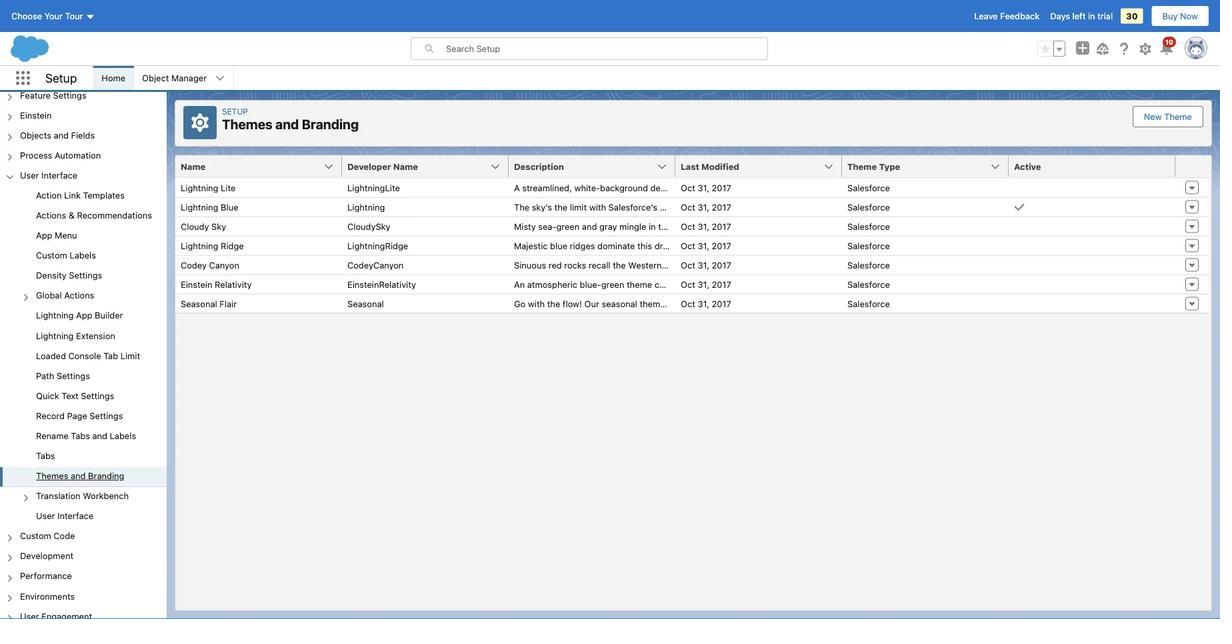 Task type: describe. For each thing, give the bounding box(es) containing it.
leave
[[975, 11, 998, 21]]

path
[[36, 371, 54, 381]]

cell for featuring
[[1009, 216, 1176, 236]]

1 vertical spatial featuring
[[735, 221, 771, 231]]

0 vertical spatial user interface link
[[20, 170, 78, 182]]

codeycanyon
[[348, 260, 404, 270]]

user for the bottom user interface link
[[36, 511, 55, 521]]

text
[[62, 391, 79, 401]]

salesforce for go with the flow! our seasonal theme brings new life to your salesforce org every release.
[[848, 299, 890, 309]]

a
[[514, 183, 520, 193]]

and left 'our'
[[708, 260, 723, 270]]

31, for brings
[[698, 299, 710, 309]]

salesforce down ai
[[760, 299, 802, 309]]

salesforce for sinuous red rocks recall the western landscape and our industrious mascot, codey the bear.
[[848, 260, 890, 270]]

process automation
[[20, 150, 101, 160]]

branding inside setup themes and branding
[[302, 116, 359, 132]]

home
[[102, 73, 125, 83]]

1 vertical spatial blue
[[550, 241, 568, 251]]

branding inside tree item
[[88, 471, 124, 481]]

objects and fields
[[20, 130, 95, 140]]

choose your tour
[[11, 11, 83, 21]]

your
[[44, 11, 63, 21]]

extension
[[76, 331, 115, 341]]

salesforce down restrained
[[773, 221, 816, 231]]

developer name
[[348, 161, 418, 171]]

ridge
[[221, 241, 244, 251]]

code
[[54, 531, 75, 541]]

lightning for lightning app builder
[[36, 311, 74, 321]]

active
[[1015, 161, 1042, 171]]

sky's
[[532, 202, 552, 212]]

feature settings link
[[20, 90, 86, 102]]

restrained
[[772, 183, 813, 193]]

Search Setup text field
[[446, 38, 768, 59]]

a
[[765, 183, 769, 193]]

lightning for lightning lite
[[181, 183, 218, 193]]

0 vertical spatial tabs
[[71, 431, 90, 441]]

every
[[820, 299, 843, 309]]

trial
[[1098, 11, 1113, 21]]

oct 31, 2017 for blue
[[681, 202, 732, 212]]

an
[[514, 280, 525, 290]]

the left 'flow!'
[[548, 299, 561, 309]]

actions cell
[[1176, 156, 1209, 178]]

buy now button
[[1152, 5, 1210, 27]]

lightning for lightning extension
[[36, 331, 74, 341]]

mascot,
[[789, 260, 821, 270]]

those
[[694, 183, 716, 193]]

home link
[[94, 66, 134, 90]]

1 vertical spatial theme
[[640, 299, 665, 309]]

go
[[514, 299, 526, 309]]

2 codey from the left
[[823, 260, 849, 270]]

settings inside quick text settings link
[[81, 391, 114, 401]]

2017 for brilliant
[[712, 280, 732, 290]]

density
[[36, 271, 67, 281]]

the sky's the limit with salesforce's signature blue template, featuring salesforce mascot astro.
[[514, 202, 900, 212]]

gray
[[600, 221, 617, 231]]

signature
[[660, 202, 698, 212]]

1 vertical spatial this
[[638, 241, 653, 251]]

lightning app builder link
[[36, 311, 123, 323]]

0 horizontal spatial with
[[528, 299, 545, 309]]

cell for color
[[1009, 178, 1176, 197]]

process
[[20, 150, 52, 160]]

interface for the bottom user interface link
[[57, 511, 94, 521]]

lightning for lightning ridge
[[181, 241, 218, 251]]

quick text settings link
[[36, 391, 114, 403]]

lightning extension
[[36, 331, 115, 341]]

theme inside theme type button
[[848, 161, 877, 171]]

cell for your
[[1009, 294, 1176, 313]]

theme type button
[[843, 156, 1009, 177]]

seasonal
[[602, 299, 638, 309]]

setup for setup themes and branding
[[222, 107, 248, 116]]

blue
[[221, 202, 239, 212]]

performance link
[[20, 571, 72, 584]]

theme type
[[848, 161, 901, 171]]

limit
[[570, 202, 587, 212]]

rename tabs and labels
[[36, 431, 136, 441]]

0 vertical spatial theme
[[627, 280, 653, 290]]

now
[[1181, 11, 1199, 21]]

themes inside setup themes and branding
[[222, 116, 273, 132]]

the left the "goat."
[[881, 221, 894, 231]]

0 vertical spatial salesforce's
[[609, 202, 658, 212]]

process automation link
[[20, 150, 101, 162]]

2017 for brings
[[712, 299, 732, 309]]

development link
[[20, 551, 73, 563]]

active cell
[[1009, 156, 1184, 178]]

fields
[[71, 130, 95, 140]]

last modified button
[[676, 156, 843, 177]]

0 horizontal spatial green
[[557, 221, 580, 231]]

recommendations
[[77, 210, 152, 220]]

object manager
[[142, 73, 207, 83]]

user interface for topmost user interface link
[[20, 170, 78, 180]]

lite
[[221, 183, 236, 193]]

name button
[[175, 156, 342, 177]]

3 cell from the top
[[1009, 236, 1176, 255]]

days left in trial
[[1051, 11, 1113, 21]]

action link templates
[[36, 190, 125, 200]]

10
[[1166, 38, 1174, 46]]

hued
[[689, 241, 709, 251]]

oct for those
[[681, 183, 696, 193]]

themes and branding
[[36, 471, 124, 481]]

buy
[[1163, 11, 1178, 21]]

path settings
[[36, 371, 90, 381]]

development
[[20, 551, 73, 561]]

recall
[[589, 260, 611, 270]]

name cell
[[175, 156, 350, 178]]

color
[[815, 183, 835, 193]]

einstein link
[[20, 110, 52, 122]]

1 vertical spatial mascot
[[818, 221, 848, 231]]

1 horizontal spatial group
[[1038, 41, 1066, 57]]

action
[[36, 190, 62, 200]]

custom code
[[20, 531, 75, 541]]

labels inside "link"
[[70, 250, 96, 260]]

new theme button
[[1133, 106, 1204, 127]]

builder
[[95, 311, 123, 321]]

new theme
[[1145, 112, 1193, 122]]

developer
[[348, 161, 391, 171]]

oct 31, 2017 for this
[[681, 221, 732, 231]]

custom labels
[[36, 250, 96, 260]]

loaded
[[36, 351, 66, 361]]

last modified cell
[[676, 156, 851, 178]]

our
[[726, 260, 739, 270]]

feedback
[[1001, 11, 1040, 21]]

templates
[[83, 190, 125, 200]]

and down record page settings link
[[92, 431, 107, 441]]

actions & recommendations
[[36, 210, 152, 220]]

1 vertical spatial green
[[602, 280, 625, 290]]

actions inside global actions link
[[64, 291, 94, 301]]

global
[[36, 291, 62, 301]]

salesforce for a streamlined, white-background design for those who prefer a restrained color palette.
[[848, 183, 890, 193]]

and left the gray
[[582, 221, 597, 231]]

10 button
[[1159, 37, 1177, 57]]

canyon
[[209, 260, 239, 270]]

themes inside the themes and branding link
[[36, 471, 68, 481]]

blue-
[[580, 280, 602, 290]]

objects
[[20, 130, 51, 140]]

1 horizontal spatial labels
[[110, 431, 136, 441]]

oct 31, 2017 for who
[[681, 183, 732, 193]]



Task type: locate. For each thing, give the bounding box(es) containing it.
30
[[1127, 11, 1138, 21]]

themes and branding tree item
[[0, 467, 167, 487]]

labels down record page settings link
[[110, 431, 136, 441]]

atmospheric
[[528, 280, 578, 290]]

1 horizontal spatial name
[[393, 161, 418, 171]]

interface inside group
[[57, 511, 94, 521]]

lightning up lightning blue
[[181, 183, 218, 193]]

2017 up theme.
[[712, 221, 732, 231]]

2017 down modified
[[712, 183, 732, 193]]

themes and branding link
[[36, 471, 124, 483]]

2 oct from the top
[[681, 202, 696, 212]]

setup themes and branding
[[222, 107, 359, 132]]

1 horizontal spatial tabs
[[71, 431, 90, 441]]

and up name cell
[[276, 116, 299, 132]]

31, up sinuous red rocks recall the western landscape and our industrious mascot, codey the bear.
[[698, 241, 710, 251]]

oct 31, 2017 for and
[[681, 260, 732, 270]]

ai
[[783, 280, 791, 290]]

industrious
[[741, 260, 786, 270]]

dominate
[[598, 241, 635, 251]]

theme,
[[704, 221, 732, 231]]

the left 'limit'
[[555, 202, 568, 212]]

1 31, from the top
[[698, 183, 710, 193]]

settings up rename tabs and labels
[[90, 411, 123, 421]]

salesforce down the theme type
[[848, 183, 890, 193]]

settings up the quick text settings at the bottom left of page
[[57, 371, 90, 381]]

0 vertical spatial themes
[[222, 116, 273, 132]]

tabs link
[[36, 451, 55, 463]]

theme left brings
[[640, 299, 665, 309]]

5 31, from the top
[[698, 260, 710, 270]]

for
[[680, 183, 691, 193]]

oct down for
[[681, 202, 696, 212]]

0 vertical spatial green
[[557, 221, 580, 231]]

featuring down template,
[[735, 221, 771, 231]]

description cell
[[509, 156, 684, 178]]

translation workbench link
[[36, 491, 129, 503]]

1 vertical spatial tabs
[[36, 451, 55, 461]]

leave feedback
[[975, 11, 1040, 21]]

1 horizontal spatial in
[[1089, 11, 1096, 21]]

go with the flow! our seasonal theme brings new life to your salesforce org every release.
[[514, 299, 877, 309]]

31, right for
[[698, 183, 710, 193]]

1 horizontal spatial blue
[[700, 202, 718, 212]]

7 2017 from the top
[[712, 299, 732, 309]]

0 horizontal spatial codey
[[181, 260, 207, 270]]

app menu
[[36, 230, 77, 240]]

0 vertical spatial interface
[[41, 170, 78, 180]]

1 horizontal spatial codey
[[823, 260, 849, 270]]

oct for theme
[[681, 299, 696, 309]]

page
[[67, 411, 87, 421]]

active button
[[1009, 156, 1176, 177]]

loaded console tab limit
[[36, 351, 140, 361]]

oct 31, 2017 for theme.
[[681, 241, 732, 251]]

einstein up seasonal flair
[[181, 280, 212, 290]]

the left "bear."
[[852, 260, 865, 270]]

grid
[[175, 156, 1209, 314]]

1 vertical spatial user interface
[[36, 511, 94, 521]]

seasonal down einsteinrelativity
[[348, 299, 384, 309]]

prefer
[[738, 183, 762, 193]]

salesforce down color
[[799, 202, 842, 212]]

2 name from the left
[[393, 161, 418, 171]]

4 31, from the top
[[698, 241, 710, 251]]

einstein for einstein link
[[20, 110, 52, 120]]

lightning down the global
[[36, 311, 74, 321]]

1 vertical spatial user interface link
[[36, 511, 94, 523]]

salesforce's up the "life"
[[700, 280, 749, 290]]

lightning up cloudy sky
[[181, 202, 218, 212]]

salesforce for majestic blue ridges dominate this dreamy-hued theme.
[[848, 241, 890, 251]]

and inside tree item
[[71, 471, 86, 481]]

2017 up theme,
[[712, 202, 732, 212]]

days
[[1051, 11, 1071, 21]]

seasonal for seasonal
[[348, 299, 384, 309]]

1 cloudy from the left
[[181, 221, 209, 231]]

1 vertical spatial with
[[528, 299, 545, 309]]

salesforce for an atmospheric blue-green theme celebrates salesforce's brilliant ai agent, einstein.
[[848, 280, 890, 290]]

oct for hued
[[681, 241, 696, 251]]

3 2017 from the top
[[712, 221, 732, 231]]

cloudy sky
[[181, 221, 226, 231]]

cloudy left "sky"
[[181, 221, 209, 231]]

2 oct 31, 2017 from the top
[[681, 202, 732, 212]]

branding up developer
[[302, 116, 359, 132]]

salesforce down einstein.
[[848, 299, 890, 309]]

2017 for theme.
[[712, 241, 732, 251]]

oct 31, 2017 for brings
[[681, 299, 732, 309]]

actions down action
[[36, 210, 66, 220]]

the
[[514, 202, 530, 212]]

salesforce's
[[609, 202, 658, 212], [700, 280, 749, 290]]

1 horizontal spatial themes
[[222, 116, 273, 132]]

tabs down the rename
[[36, 451, 55, 461]]

this up western
[[638, 241, 653, 251]]

with
[[590, 202, 606, 212], [528, 299, 545, 309]]

ridges
[[570, 241, 595, 251]]

record
[[36, 411, 65, 421]]

2017 for this
[[712, 221, 732, 231]]

type
[[880, 161, 901, 171]]

user for topmost user interface link
[[20, 170, 39, 180]]

1 horizontal spatial this
[[659, 221, 673, 231]]

green
[[557, 221, 580, 231], [602, 280, 625, 290]]

environments link
[[20, 592, 75, 604]]

lightning inside 'link'
[[36, 331, 74, 341]]

oct down landscape
[[681, 280, 696, 290]]

lightning blue
[[181, 202, 239, 212]]

mascot down color
[[818, 221, 848, 231]]

user interface link up action
[[20, 170, 78, 182]]

0 horizontal spatial cloudy
[[181, 221, 209, 231]]

3 oct 31, 2017 from the top
[[681, 221, 732, 231]]

sinuous red rocks recall the western landscape and our industrious mascot, codey the bear.
[[514, 260, 887, 270]]

oct down an atmospheric blue-green theme celebrates salesforce's brilliant ai agent, einstein.
[[681, 299, 696, 309]]

settings up record page settings
[[81, 391, 114, 401]]

theme up palette.
[[848, 161, 877, 171]]

0 vertical spatial einstein
[[20, 110, 52, 120]]

1 name from the left
[[181, 161, 206, 171]]

2017 for blue
[[712, 202, 732, 212]]

new
[[696, 299, 712, 309]]

template,
[[720, 202, 758, 212]]

31, for theme.
[[698, 241, 710, 251]]

1 horizontal spatial cloudy
[[850, 221, 879, 231]]

custom labels link
[[36, 250, 96, 263]]

0 horizontal spatial labels
[[70, 250, 96, 260]]

menu
[[55, 230, 77, 240]]

theme
[[1165, 112, 1193, 122], [848, 161, 877, 171]]

oct 31, 2017
[[681, 183, 732, 193], [681, 202, 732, 212], [681, 221, 732, 231], [681, 241, 732, 251], [681, 260, 732, 270], [681, 280, 732, 290], [681, 299, 732, 309]]

1 horizontal spatial salesforce's
[[700, 280, 749, 290]]

blue up red
[[550, 241, 568, 251]]

0 vertical spatial app
[[36, 230, 52, 240]]

our
[[585, 299, 600, 309]]

1 horizontal spatial seasonal
[[348, 299, 384, 309]]

0 vertical spatial blue
[[700, 202, 718, 212]]

1 vertical spatial branding
[[88, 471, 124, 481]]

1 vertical spatial einstein
[[181, 280, 212, 290]]

1 codey from the left
[[181, 260, 207, 270]]

settings for path settings
[[57, 371, 90, 381]]

0 horizontal spatial name
[[181, 161, 206, 171]]

mingle
[[620, 221, 647, 231]]

group
[[1038, 41, 1066, 57], [0, 186, 167, 527]]

0 horizontal spatial group
[[0, 186, 167, 527]]

2017 left your
[[712, 299, 732, 309]]

user interface up the code
[[36, 511, 94, 521]]

salesforce down 'astro.'
[[848, 221, 890, 231]]

0 horizontal spatial branding
[[88, 471, 124, 481]]

name inside name 'button'
[[181, 161, 206, 171]]

0 vertical spatial user
[[20, 170, 39, 180]]

majestic blue ridges dominate this dreamy-hued theme.
[[514, 241, 739, 251]]

and up process automation
[[54, 130, 69, 140]]

&
[[69, 210, 75, 220]]

actions up lightning app builder at the bottom of the page
[[64, 291, 94, 301]]

lightning for lightning blue
[[181, 202, 218, 212]]

2 2017 from the top
[[712, 202, 732, 212]]

interface down translation workbench link
[[57, 511, 94, 521]]

white-
[[575, 183, 600, 193]]

user down process
[[20, 170, 39, 180]]

0 vertical spatial actions
[[36, 210, 66, 220]]

lightning down cloudy sky
[[181, 241, 218, 251]]

custom down app menu link
[[36, 250, 67, 260]]

western
[[629, 260, 662, 270]]

31, for who
[[698, 183, 710, 193]]

oct for salesforce's
[[681, 280, 696, 290]]

user inside group
[[36, 511, 55, 521]]

1 horizontal spatial branding
[[302, 116, 359, 132]]

31, right half-
[[698, 221, 710, 231]]

app inside lightning app builder link
[[76, 311, 92, 321]]

oct up landscape
[[681, 241, 696, 251]]

0 horizontal spatial salesforce's
[[609, 202, 658, 212]]

manager
[[171, 73, 207, 83]]

user interface up action
[[20, 170, 78, 180]]

setup for setup
[[45, 71, 77, 85]]

1 vertical spatial labels
[[110, 431, 136, 441]]

tour
[[65, 11, 83, 21]]

0 vertical spatial custom
[[36, 250, 67, 260]]

3 oct from the top
[[681, 221, 696, 231]]

31, for blue
[[698, 202, 710, 212]]

custom up development
[[20, 531, 51, 541]]

custom for custom labels
[[36, 250, 67, 260]]

actions image
[[1176, 156, 1209, 177]]

3 31, from the top
[[698, 221, 710, 231]]

with right 'limit'
[[590, 202, 606, 212]]

app up lightning extension
[[76, 311, 92, 321]]

salesforce down palette.
[[848, 202, 890, 212]]

codey down lightning ridge at the top of page
[[181, 260, 207, 270]]

0 vertical spatial branding
[[302, 116, 359, 132]]

global actions
[[36, 291, 94, 301]]

settings for feature settings
[[53, 90, 86, 100]]

1 cell from the top
[[1009, 178, 1176, 197]]

oct down signature
[[681, 221, 696, 231]]

einstein for einstein relativity
[[181, 280, 212, 290]]

0 horizontal spatial setup
[[45, 71, 77, 85]]

modified
[[702, 161, 740, 171]]

density settings
[[36, 271, 102, 281]]

1 vertical spatial custom
[[20, 531, 51, 541]]

in right 'mingle'
[[649, 221, 656, 231]]

theme type cell
[[843, 156, 1017, 178]]

1 horizontal spatial theme
[[1165, 112, 1193, 122]]

0 vertical spatial theme
[[1165, 112, 1193, 122]]

tabs
[[71, 431, 90, 441], [36, 451, 55, 461]]

6 oct 31, 2017 from the top
[[681, 280, 732, 290]]

salesforce for the sky's the limit with salesforce's signature blue template, featuring salesforce mascot astro.
[[848, 202, 890, 212]]

lightning for lightning
[[348, 202, 385, 212]]

and inside setup themes and branding
[[276, 116, 299, 132]]

1 2017 from the top
[[712, 183, 732, 193]]

31, down hued
[[698, 260, 710, 270]]

loaded console tab limit link
[[36, 351, 140, 363]]

cloudy down 'astro.'
[[850, 221, 879, 231]]

1 vertical spatial theme
[[848, 161, 877, 171]]

codey canyon
[[181, 260, 239, 270]]

31, for this
[[698, 221, 710, 231]]

featuring down a
[[760, 202, 797, 212]]

user interface link up the code
[[36, 511, 94, 523]]

setup up feature settings
[[45, 71, 77, 85]]

salesforce down "bear."
[[848, 280, 890, 290]]

dreamy-
[[655, 241, 689, 251]]

seasonal down einstein relativity
[[181, 299, 217, 309]]

0 horizontal spatial einstein
[[20, 110, 52, 120]]

2017
[[712, 183, 732, 193], [712, 202, 732, 212], [712, 221, 732, 231], [712, 241, 732, 251], [712, 260, 732, 270], [712, 280, 732, 290], [712, 299, 732, 309]]

custom for custom code
[[20, 531, 51, 541]]

2 seasonal from the left
[[348, 299, 384, 309]]

settings inside record page settings link
[[90, 411, 123, 421]]

blue down those
[[700, 202, 718, 212]]

1 vertical spatial user
[[36, 511, 55, 521]]

name up lightning lite
[[181, 161, 206, 171]]

7 oct from the top
[[681, 299, 696, 309]]

interface for topmost user interface link
[[41, 170, 78, 180]]

0 vertical spatial mascot
[[844, 202, 874, 212]]

settings down custom labels "link"
[[69, 271, 102, 281]]

astro.
[[876, 202, 900, 212]]

einstein inside grid
[[181, 280, 212, 290]]

oct 31, 2017 for brilliant
[[681, 280, 732, 290]]

salesforce's up 'mingle'
[[609, 202, 658, 212]]

1 vertical spatial actions
[[64, 291, 94, 301]]

0 vertical spatial featuring
[[760, 202, 797, 212]]

text default image
[[1015, 202, 1025, 213]]

5 cell from the top
[[1009, 275, 1176, 294]]

theme down western
[[627, 280, 653, 290]]

name right developer
[[393, 161, 418, 171]]

theme inside new theme button
[[1165, 112, 1193, 122]]

0 vertical spatial group
[[1038, 41, 1066, 57]]

7 oct 31, 2017 from the top
[[681, 299, 732, 309]]

lightning ridge
[[181, 241, 244, 251]]

2017 down theme.
[[712, 260, 732, 270]]

settings for density settings
[[69, 271, 102, 281]]

your
[[739, 299, 757, 309]]

2017 for and
[[712, 260, 732, 270]]

quick text settings
[[36, 391, 114, 401]]

1 horizontal spatial with
[[590, 202, 606, 212]]

settings inside density settings link
[[69, 271, 102, 281]]

user interface inside group
[[36, 511, 94, 521]]

cloudysky
[[348, 221, 391, 231]]

einstein up objects
[[20, 110, 52, 120]]

mascot down palette.
[[844, 202, 874, 212]]

themes down setup link
[[222, 116, 273, 132]]

tabs down record page settings link
[[71, 431, 90, 441]]

0 vertical spatial this
[[659, 221, 673, 231]]

31, up new
[[698, 280, 710, 290]]

themes down tabs link on the left bottom of the page
[[36, 471, 68, 481]]

link
[[64, 190, 81, 200]]

tab
[[104, 351, 118, 361]]

lightning up loaded
[[36, 331, 74, 341]]

user interface tree item
[[0, 166, 167, 527]]

app inside app menu link
[[36, 230, 52, 240]]

lightning up cloudysky
[[348, 202, 385, 212]]

0 horizontal spatial tabs
[[36, 451, 55, 461]]

cell for codey
[[1009, 255, 1176, 275]]

oct for in
[[681, 221, 696, 231]]

31, for and
[[698, 260, 710, 270]]

branding up workbench
[[88, 471, 124, 481]]

custom
[[36, 250, 67, 260], [20, 531, 51, 541]]

grid containing name
[[175, 156, 1209, 314]]

6 2017 from the top
[[712, 280, 732, 290]]

1 vertical spatial salesforce's
[[700, 280, 749, 290]]

oct for landscape
[[681, 260, 696, 270]]

5 2017 from the top
[[712, 260, 732, 270]]

31,
[[698, 183, 710, 193], [698, 202, 710, 212], [698, 221, 710, 231], [698, 241, 710, 251], [698, 260, 710, 270], [698, 280, 710, 290], [698, 299, 710, 309]]

0 horizontal spatial app
[[36, 230, 52, 240]]

oct down last
[[681, 183, 696, 193]]

0 vertical spatial labels
[[70, 250, 96, 260]]

settings inside feature settings link
[[53, 90, 86, 100]]

0 horizontal spatial in
[[649, 221, 656, 231]]

1 oct 31, 2017 from the top
[[681, 183, 732, 193]]

1 horizontal spatial einstein
[[181, 280, 212, 290]]

0 horizontal spatial theme
[[848, 161, 877, 171]]

theme.
[[711, 241, 739, 251]]

action link templates link
[[36, 190, 125, 202]]

6 cell from the top
[[1009, 294, 1176, 313]]

0 horizontal spatial blue
[[550, 241, 568, 251]]

seasonal for seasonal flair
[[181, 299, 217, 309]]

lit
[[694, 221, 702, 231]]

0 horizontal spatial this
[[638, 241, 653, 251]]

31, for brilliant
[[698, 280, 710, 290]]

this
[[659, 221, 673, 231], [638, 241, 653, 251]]

0 vertical spatial user interface
[[20, 170, 78, 180]]

theme right new
[[1165, 112, 1193, 122]]

salesforce for misty sea-green and gray mingle in this half-lit theme, featuring salesforce mascot cloudy the goat.
[[848, 221, 890, 231]]

oct for signature
[[681, 202, 696, 212]]

2017 for who
[[712, 183, 732, 193]]

1 seasonal from the left
[[181, 299, 217, 309]]

misty sea-green and gray mingle in this half-lit theme, featuring salesforce mascot cloudy the goat.
[[514, 221, 917, 231]]

6 oct from the top
[[681, 280, 696, 290]]

2 cloudy from the left
[[850, 221, 879, 231]]

5 oct 31, 2017 from the top
[[681, 260, 732, 270]]

2 31, from the top
[[698, 202, 710, 212]]

1 vertical spatial setup
[[222, 107, 248, 116]]

1 vertical spatial themes
[[36, 471, 68, 481]]

4 oct from the top
[[681, 241, 696, 251]]

description button
[[509, 156, 676, 177]]

1 horizontal spatial app
[[76, 311, 92, 321]]

0 vertical spatial in
[[1089, 11, 1096, 21]]

codey up einstein.
[[823, 260, 849, 270]]

1 vertical spatial app
[[76, 311, 92, 321]]

interface down process automation link
[[41, 170, 78, 180]]

setup up name 'button'
[[222, 107, 248, 116]]

1 horizontal spatial green
[[602, 280, 625, 290]]

with right go at the top left of the page
[[528, 299, 545, 309]]

0 horizontal spatial seasonal
[[181, 299, 217, 309]]

user
[[20, 170, 39, 180], [36, 511, 55, 521]]

4 oct 31, 2017 from the top
[[681, 241, 732, 251]]

this left half-
[[659, 221, 673, 231]]

and up 'translation workbench'
[[71, 471, 86, 481]]

salesforce up einstein.
[[848, 260, 890, 270]]

actions inside 'actions & recommendations' link
[[36, 210, 66, 220]]

1 vertical spatial group
[[0, 186, 167, 527]]

settings right feature on the top left
[[53, 90, 86, 100]]

streamlined,
[[523, 183, 572, 193]]

name inside developer name button
[[393, 161, 418, 171]]

user interface for the bottom user interface link
[[36, 511, 94, 521]]

6 31, from the top
[[698, 280, 710, 290]]

1 oct from the top
[[681, 183, 696, 193]]

lightning app builder
[[36, 311, 123, 321]]

1 vertical spatial in
[[649, 221, 656, 231]]

setup
[[45, 71, 77, 85], [222, 107, 248, 116]]

developer name cell
[[342, 156, 517, 178]]

user up custom code
[[36, 511, 55, 521]]

2 cell from the top
[[1009, 216, 1176, 236]]

4 2017 from the top
[[712, 241, 732, 251]]

the down dominate
[[613, 260, 626, 270]]

salesforce up "bear."
[[848, 241, 890, 251]]

cell
[[1009, 178, 1176, 197], [1009, 216, 1176, 236], [1009, 236, 1176, 255], [1009, 255, 1176, 275], [1009, 275, 1176, 294], [1009, 294, 1176, 313]]

1 vertical spatial interface
[[57, 511, 94, 521]]

setup inside setup themes and branding
[[222, 107, 248, 116]]

0 horizontal spatial themes
[[36, 471, 68, 481]]

settings inside 'path settings' link
[[57, 371, 90, 381]]

custom inside "link"
[[36, 250, 67, 260]]

31, left the "life"
[[698, 299, 710, 309]]

4 cell from the top
[[1009, 255, 1176, 275]]

blue
[[700, 202, 718, 212], [550, 241, 568, 251]]

org
[[805, 299, 818, 309]]

0 vertical spatial setup
[[45, 71, 77, 85]]

0 vertical spatial with
[[590, 202, 606, 212]]

seasonal flair
[[181, 299, 237, 309]]

workbench
[[83, 491, 129, 501]]

1 horizontal spatial setup
[[222, 107, 248, 116]]

feature
[[20, 90, 51, 100]]

7 31, from the top
[[698, 299, 710, 309]]

5 oct from the top
[[681, 260, 696, 270]]

rename
[[36, 431, 69, 441]]

2017 down theme,
[[712, 241, 732, 251]]

description
[[514, 161, 564, 171]]

labels up density settings
[[70, 250, 96, 260]]

2017 up the "life"
[[712, 280, 732, 290]]

group containing action link templates
[[0, 186, 167, 527]]

setup link
[[222, 107, 248, 116]]



Task type: vqa. For each thing, say whether or not it's contained in the screenshot.
top Interface
yes



